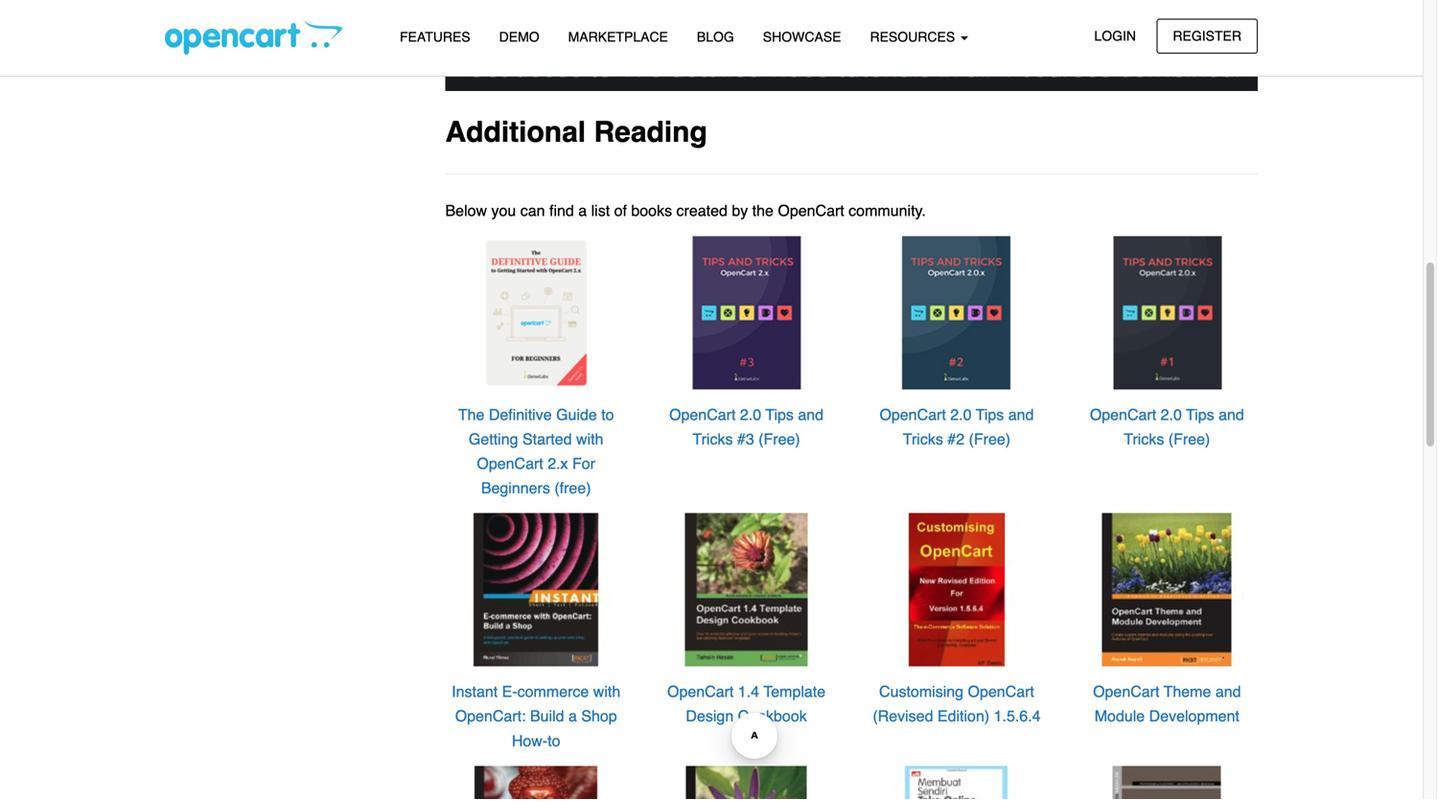 Task type: vqa. For each thing, say whether or not it's contained in the screenshot.
the 2.0 associated with #3
yes



Task type: describe. For each thing, give the bounding box(es) containing it.
definitive
[[489, 406, 552, 424]]

can
[[521, 202, 545, 220]]

free opencart book image
[[1090, 235, 1245, 391]]

(free) for #3
[[759, 430, 800, 448]]

opencart inside customising opencart (revised edition) 1.5.6.4
[[968, 683, 1035, 701]]

demo link
[[485, 20, 554, 54]]

opencart inside opencart theme and module development
[[1093, 683, 1160, 701]]

resources link
[[856, 20, 983, 54]]

resources
[[870, 29, 959, 45]]

tricks for #3
[[693, 430, 733, 448]]

opencart 2.0 tips and tricks #2 (free) link
[[880, 406, 1034, 448]]

a inside instant e-commerce with opencart: build a shop how-to
[[569, 708, 577, 726]]

opencart 2.0 tips and tricks #3 (free) link
[[669, 406, 824, 448]]

opencart 1.4: beginner's guide image
[[669, 766, 824, 800]]

tips for (free)
[[1186, 406, 1215, 424]]

the definitive guide to getting started with opencart 2.x for beginners (free) link
[[458, 406, 614, 497]]

register
[[1173, 28, 1242, 44]]

the
[[458, 406, 485, 424]]

demo
[[499, 29, 540, 45]]

(free) for #2
[[969, 430, 1011, 448]]

opencart kompakt (web-edition) (german edition) image
[[1090, 766, 1245, 800]]

opencart tips and tricks part 3 image
[[669, 235, 824, 391]]

tricks for (free)
[[1124, 430, 1165, 448]]

instant e-commerce with opencart: build a shop how-to
[[452, 683, 621, 750]]

getting
[[469, 430, 518, 448]]

the definitive guide to getting started with opencart 2.x for beginners (free)
[[458, 406, 614, 497]]

build
[[530, 708, 564, 726]]

instant e-commerce with opencart: build a shop how-to link
[[452, 683, 621, 750]]

0 vertical spatial a
[[579, 202, 587, 220]]

getting started with opencart module development image
[[459, 766, 614, 800]]

customising opencart (revised edition) 1.5.6.4 image
[[879, 513, 1035, 668]]

development
[[1149, 708, 1240, 726]]

opencart 1.4 template design cookbook link
[[667, 683, 826, 726]]

for
[[573, 455, 596, 473]]

opencart 2.0 tips and tricks #2 (free)
[[880, 406, 1034, 448]]

opencart tips and tricks part 2 image
[[879, 235, 1035, 391]]

1.5.6.4
[[994, 708, 1041, 726]]

and for opencart 2.0 tips and tricks (free)
[[1219, 406, 1245, 424]]

login link
[[1078, 19, 1153, 54]]

2.x
[[548, 455, 568, 473]]

features link
[[386, 20, 485, 54]]

you
[[492, 202, 516, 220]]

list
[[591, 202, 610, 220]]

cookbook
[[738, 708, 807, 726]]

(revised
[[873, 708, 934, 726]]

of
[[614, 202, 627, 220]]

and for opencart 2.0 tips and tricks #3 (free)
[[798, 406, 824, 424]]

opencart theme and module development
[[1093, 683, 1241, 726]]

started
[[523, 430, 572, 448]]

tips for #3
[[766, 406, 794, 424]]

e-
[[502, 683, 518, 701]]

#2
[[948, 430, 965, 448]]

to inside instant e-commerce with opencart: build a shop how-to
[[548, 732, 561, 750]]

and inside opencart theme and module development
[[1216, 683, 1241, 701]]

below
[[445, 202, 487, 220]]

#3
[[737, 430, 754, 448]]

the definitive guide to getting started with opencart 2.x for beginners image
[[459, 235, 614, 391]]

module
[[1095, 708, 1145, 726]]

guide
[[556, 406, 597, 424]]

marketplace
[[568, 29, 668, 45]]

customising
[[879, 683, 964, 701]]

opencart inside the opencart 2.0 tips and tricks (free)
[[1090, 406, 1157, 424]]



Task type: locate. For each thing, give the bounding box(es) containing it.
2 horizontal spatial (free)
[[1169, 430, 1211, 448]]

1 vertical spatial with
[[593, 683, 621, 701]]

find
[[550, 202, 574, 220]]

and inside opencart 2.0 tips and tricks #3 (free)
[[798, 406, 824, 424]]

with inside instant e-commerce with opencart: build a shop how-to
[[593, 683, 621, 701]]

beginners
[[481, 480, 550, 497]]

commerce
[[518, 683, 589, 701]]

instant e-commerce with opencart: build a shop how-to image
[[459, 513, 614, 668]]

to down build
[[548, 732, 561, 750]]

with inside the definitive guide to getting started with opencart 2.x for beginners (free)
[[576, 430, 604, 448]]

3 2.0 from the left
[[1161, 406, 1182, 424]]

tips inside opencart 2.0 tips and tricks #2 (free)
[[976, 406, 1004, 424]]

with up shop
[[593, 683, 621, 701]]

(free) inside opencart 2.0 tips and tricks #2 (free)
[[969, 430, 1011, 448]]

register link
[[1157, 19, 1258, 54]]

additional
[[445, 116, 586, 149]]

(free)
[[759, 430, 800, 448], [969, 430, 1011, 448], [1169, 430, 1211, 448]]

blog
[[697, 29, 734, 45]]

features
[[400, 29, 471, 45]]

2 2.0 from the left
[[951, 406, 972, 424]]

2 tricks from the left
[[903, 430, 944, 448]]

opencart inside the definitive guide to getting started with opencart 2.x for beginners (free)
[[477, 455, 544, 473]]

opencart 1.4 template design cookbook image
[[669, 513, 824, 668]]

2 tips from the left
[[976, 406, 1004, 424]]

with up for
[[576, 430, 604, 448]]

and inside the opencart 2.0 tips and tricks (free)
[[1219, 406, 1245, 424]]

customising opencart (revised edition) 1.5.6.4
[[873, 683, 1041, 726]]

2.0
[[740, 406, 762, 424], [951, 406, 972, 424], [1161, 406, 1182, 424]]

how-
[[512, 732, 548, 750]]

0 horizontal spatial tips
[[766, 406, 794, 424]]

1 horizontal spatial (free)
[[969, 430, 1011, 448]]

1 horizontal spatial 2.0
[[951, 406, 972, 424]]

opencart 2.0 tips and tricks (free)
[[1090, 406, 1245, 448]]

1 2.0 from the left
[[740, 406, 762, 424]]

1 vertical spatial to
[[548, 732, 561, 750]]

1 tricks from the left
[[693, 430, 733, 448]]

1 horizontal spatial tips
[[976, 406, 1004, 424]]

1 vertical spatial a
[[569, 708, 577, 726]]

design
[[686, 708, 734, 726]]

customising opencart (revised edition) 1.5.6.4 link
[[873, 683, 1041, 726]]

to right guide
[[601, 406, 614, 424]]

tips for #2
[[976, 406, 1004, 424]]

opencart:
[[455, 708, 526, 726]]

shop
[[581, 708, 617, 726]]

1 horizontal spatial a
[[579, 202, 587, 220]]

opencart inside opencart 2.0 tips and tricks #3 (free)
[[669, 406, 736, 424]]

instant
[[452, 683, 498, 701]]

tricks inside opencart 2.0 tips and tricks #2 (free)
[[903, 430, 944, 448]]

2.0 for #3
[[740, 406, 762, 424]]

0 horizontal spatial 2.0
[[740, 406, 762, 424]]

2.0 for #2
[[951, 406, 972, 424]]

tips
[[766, 406, 794, 424], [976, 406, 1004, 424], [1186, 406, 1215, 424]]

opencart 2.0 tips and tricks #3 (free)
[[669, 406, 824, 448]]

tricks inside opencart 2.0 tips and tricks #3 (free)
[[693, 430, 733, 448]]

0 horizontal spatial a
[[569, 708, 577, 726]]

1 tips from the left
[[766, 406, 794, 424]]

blog link
[[683, 20, 749, 54]]

tricks
[[693, 430, 733, 448], [903, 430, 944, 448], [1124, 430, 1165, 448]]

1 horizontal spatial to
[[601, 406, 614, 424]]

1 (free) from the left
[[759, 430, 800, 448]]

tricks inside the opencart 2.0 tips and tricks (free)
[[1124, 430, 1165, 448]]

opencart
[[778, 202, 845, 220], [669, 406, 736, 424], [880, 406, 946, 424], [1090, 406, 1157, 424], [477, 455, 544, 473], [667, 683, 734, 701], [968, 683, 1035, 701], [1093, 683, 1160, 701]]

tricks for #2
[[903, 430, 944, 448]]

to
[[601, 406, 614, 424], [548, 732, 561, 750]]

opencart theme and module development link
[[1093, 683, 1241, 726]]

2.0 inside the opencart 2.0 tips and tricks (free)
[[1161, 406, 1182, 424]]

showcase link
[[749, 20, 856, 54]]

opencart - open source shopping cart solution image
[[165, 20, 342, 55]]

(free) inside the opencart 2.0 tips and tricks (free)
[[1169, 430, 1211, 448]]

showcase
[[763, 29, 841, 45]]

membuat sendiri toko online dengan opencart (indonesian edition) image
[[879, 766, 1035, 800]]

1 horizontal spatial tricks
[[903, 430, 944, 448]]

2.0 inside opencart 2.0 tips and tricks #3 (free)
[[740, 406, 762, 424]]

additional reading
[[445, 116, 708, 149]]

to inside the definitive guide to getting started with opencart 2.x for beginners (free)
[[601, 406, 614, 424]]

2 (free) from the left
[[969, 430, 1011, 448]]

3 tips from the left
[[1186, 406, 1215, 424]]

marketplace link
[[554, 20, 683, 54]]

with
[[576, 430, 604, 448], [593, 683, 621, 701]]

and inside opencart 2.0 tips and tricks #2 (free)
[[1009, 406, 1034, 424]]

by
[[732, 202, 748, 220]]

the
[[752, 202, 774, 220]]

and
[[798, 406, 824, 424], [1009, 406, 1034, 424], [1219, 406, 1245, 424], [1216, 683, 1241, 701]]

(free) inside opencart 2.0 tips and tricks #3 (free)
[[759, 430, 800, 448]]

tips inside the opencart 2.0 tips and tricks (free)
[[1186, 406, 1215, 424]]

2 horizontal spatial tricks
[[1124, 430, 1165, 448]]

below you can find a list of books created by the opencart community.
[[445, 202, 926, 220]]

a
[[579, 202, 587, 220], [569, 708, 577, 726]]

books
[[631, 202, 672, 220]]

opencart 2.0 tips and tricks (free) link
[[1090, 406, 1245, 448]]

opencart inside opencart 1.4 template design cookbook
[[667, 683, 734, 701]]

a right build
[[569, 708, 577, 726]]

opencart theme and module development image
[[1090, 513, 1245, 668]]

created
[[677, 202, 728, 220]]

2.0 inside opencart 2.0 tips and tricks #2 (free)
[[951, 406, 972, 424]]

3 (free) from the left
[[1169, 430, 1211, 448]]

0 vertical spatial with
[[576, 430, 604, 448]]

login
[[1095, 28, 1136, 44]]

tips inside opencart 2.0 tips and tricks #3 (free)
[[766, 406, 794, 424]]

2.0 for (free)
[[1161, 406, 1182, 424]]

0 horizontal spatial (free)
[[759, 430, 800, 448]]

opencart 1.4 template design cookbook
[[667, 683, 826, 726]]

2 horizontal spatial tips
[[1186, 406, 1215, 424]]

2 horizontal spatial 2.0
[[1161, 406, 1182, 424]]

theme
[[1164, 683, 1212, 701]]

0 horizontal spatial to
[[548, 732, 561, 750]]

(free)
[[555, 480, 591, 497]]

3 tricks from the left
[[1124, 430, 1165, 448]]

opencart inside opencart 2.0 tips and tricks #2 (free)
[[880, 406, 946, 424]]

a left 'list'
[[579, 202, 587, 220]]

and for opencart 2.0 tips and tricks #2 (free)
[[1009, 406, 1034, 424]]

edition)
[[938, 708, 990, 726]]

1.4
[[738, 683, 760, 701]]

community.
[[849, 202, 926, 220]]

0 vertical spatial to
[[601, 406, 614, 424]]

template
[[764, 683, 826, 701]]

reading
[[594, 116, 708, 149]]

0 horizontal spatial tricks
[[693, 430, 733, 448]]



